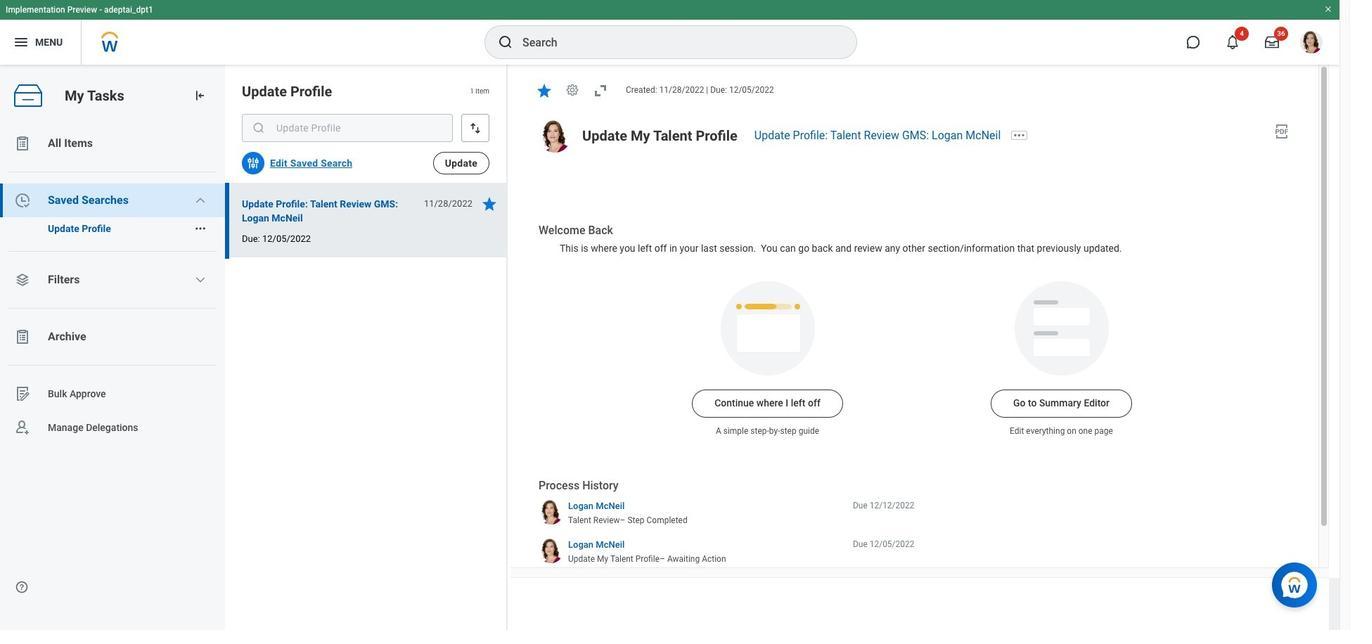 Task type: vqa. For each thing, say whether or not it's contained in the screenshot.
clipboard icon
yes



Task type: locate. For each thing, give the bounding box(es) containing it.
perspective image
[[14, 272, 31, 288]]

related actions image
[[194, 222, 207, 235]]

chevron down image down related actions image
[[195, 274, 206, 286]]

profile logan mcneil image
[[1301, 31, 1323, 56]]

star image inside item list element
[[481, 196, 498, 212]]

1 chevron down image from the top
[[195, 195, 206, 206]]

0 vertical spatial chevron down image
[[195, 195, 206, 206]]

banner
[[0, 0, 1340, 65]]

1 horizontal spatial star image
[[536, 82, 553, 99]]

gear image
[[566, 83, 580, 97]]

0 vertical spatial star image
[[536, 82, 553, 99]]

chevron down image up related actions image
[[195, 195, 206, 206]]

search image
[[252, 121, 266, 135]]

2 chevron down image from the top
[[195, 274, 206, 286]]

star image
[[536, 82, 553, 99], [481, 196, 498, 212]]

rename image
[[14, 386, 31, 402]]

1 vertical spatial chevron down image
[[195, 274, 206, 286]]

0 horizontal spatial star image
[[481, 196, 498, 212]]

chevron down image for clock check image
[[195, 195, 206, 206]]

list
[[0, 127, 225, 599]]

Search Workday  search field
[[523, 27, 828, 58]]

chevron down image
[[195, 195, 206, 206], [195, 274, 206, 286]]

None text field
[[242, 114, 453, 142]]

none text field inside item list element
[[242, 114, 453, 142]]

employee's photo (logan mcneil) image
[[539, 120, 571, 153]]

1 vertical spatial star image
[[481, 196, 498, 212]]



Task type: describe. For each thing, give the bounding box(es) containing it.
question outline image
[[15, 580, 29, 594]]

inbox large image
[[1266, 35, 1280, 49]]

close environment banner image
[[1325, 5, 1333, 13]]

clock check image
[[14, 192, 31, 209]]

justify image
[[13, 34, 30, 51]]

configure image
[[246, 156, 260, 170]]

chevron down image for perspective icon
[[195, 274, 206, 286]]

process history region
[[539, 478, 915, 570]]

transformation import image
[[193, 89, 207, 103]]

notifications large image
[[1226, 35, 1240, 49]]

fullscreen image
[[592, 82, 609, 99]]

clipboard image
[[14, 329, 31, 345]]

sort image
[[469, 121, 483, 135]]

clipboard image
[[14, 135, 31, 152]]

view printable version (pdf) image
[[1274, 123, 1291, 140]]

user plus image
[[14, 419, 31, 436]]

item list element
[[225, 65, 508, 630]]

search image
[[497, 34, 514, 51]]



